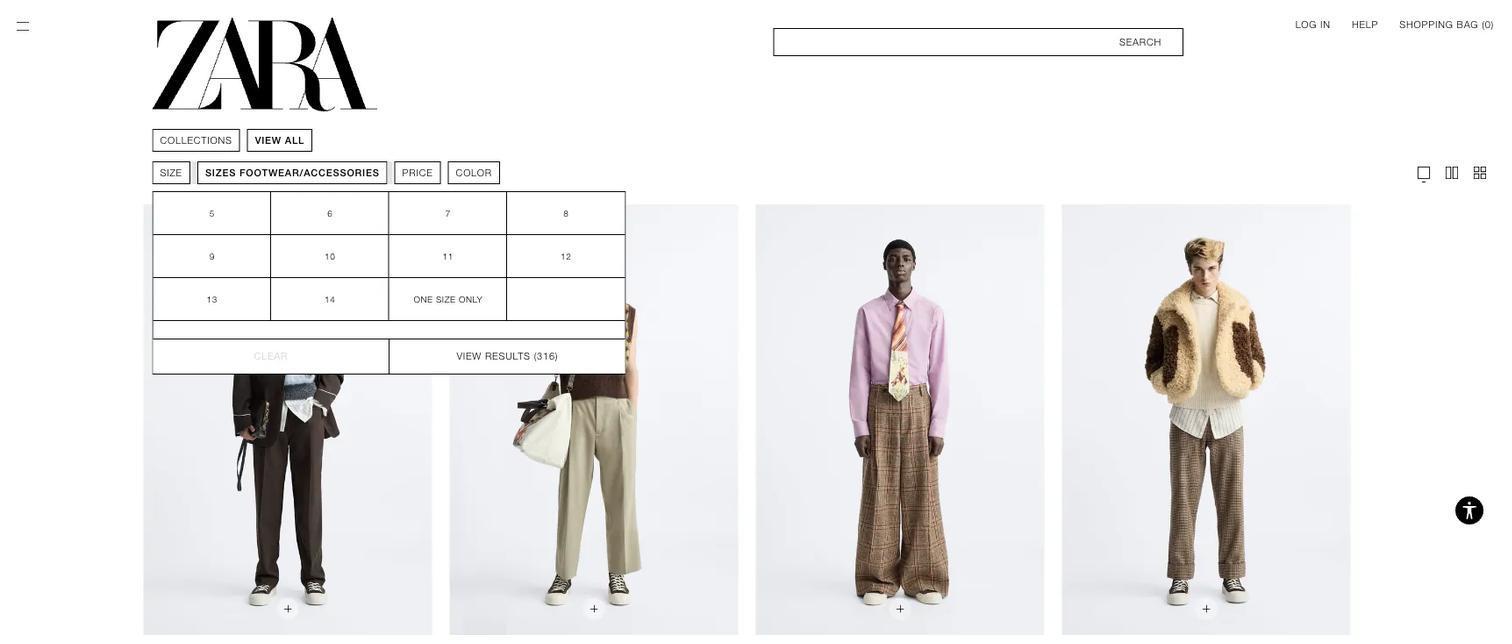 Task type: describe. For each thing, give the bounding box(es) containing it.
price button
[[395, 162, 441, 184]]

bag
[[1458, 19, 1479, 30]]

color button
[[448, 162, 500, 184]]

sizes footwear/accessories button
[[197, 162, 388, 184]]

one size only
[[414, 294, 483, 305]]

9
[[209, 251, 215, 262]]

image 0 of jacquard knit vest x harry lambert from zara image
[[450, 205, 739, 636]]

view results (316)
[[457, 351, 559, 362]]

zara logo united states. go to homepage image
[[152, 18, 378, 111]]

10
[[325, 251, 336, 262]]

open menu image
[[14, 18, 32, 35]]

14
[[325, 294, 336, 305]]

sizes footwear/accessories
[[205, 167, 380, 178]]

view all link
[[255, 133, 305, 147]]

price
[[403, 167, 433, 178]]

in
[[1321, 19, 1332, 30]]

search link
[[774, 28, 1184, 56]]

results
[[485, 351, 531, 362]]

13
[[207, 294, 218, 305]]

size button
[[152, 162, 190, 184]]

clear
[[254, 351, 288, 362]]

search
[[1120, 36, 1162, 47]]

color
[[456, 167, 492, 178]]

0
[[1486, 19, 1492, 30]]

1 zoom change image from the left
[[1444, 164, 1462, 182]]

one
[[414, 294, 433, 305]]

collections link
[[160, 133, 232, 147]]

12
[[561, 251, 572, 262]]

5
[[209, 208, 215, 219]]

clear button
[[153, 339, 389, 374]]

image 0 of plaid pants x harry lambert from zara image
[[756, 205, 1045, 636]]



Task type: vqa. For each thing, say whether or not it's contained in the screenshot.
Add item to wishlist image
no



Task type: locate. For each thing, give the bounding box(es) containing it.
(316)
[[534, 351, 559, 362]]

0 vertical spatial view
[[255, 135, 282, 146]]

sizes
[[205, 167, 236, 178]]

Product search search field
[[774, 28, 1184, 56]]

view for view results (316)
[[457, 351, 482, 362]]

0 status
[[1486, 19, 1492, 30]]

(
[[1483, 19, 1486, 30]]

accessibility image
[[1453, 493, 1488, 528]]

0 horizontal spatial zoom change image
[[1444, 164, 1462, 182]]

shopping bag ( 0 )
[[1400, 19, 1495, 30]]

all
[[285, 135, 305, 146]]

view
[[255, 135, 282, 146], [457, 351, 482, 362]]

help
[[1353, 19, 1379, 30]]

1 vertical spatial view
[[457, 351, 482, 362]]

size down collections link
[[160, 167, 183, 178]]

2 zoom change image from the left
[[1472, 164, 1490, 182]]

log in link
[[1296, 18, 1332, 32]]

8
[[564, 208, 569, 219]]

0 vertical spatial size
[[160, 167, 183, 178]]

footwear/accessories
[[240, 167, 380, 178]]

only
[[459, 294, 483, 305]]

7
[[446, 208, 451, 219]]

log in
[[1296, 19, 1332, 30]]

zoom change image
[[1444, 164, 1462, 182], [1472, 164, 1490, 182]]

)
[[1492, 19, 1495, 30]]

view left results
[[457, 351, 482, 362]]

1 horizontal spatial zoom change image
[[1472, 164, 1490, 182]]

shopping
[[1400, 19, 1454, 30]]

image 0 of contrast suit jacket x harry lambert from zara image
[[144, 205, 432, 636]]

1 horizontal spatial size
[[436, 294, 456, 305]]

0 horizontal spatial view
[[255, 135, 282, 146]]

size inside button
[[160, 167, 183, 178]]

6
[[328, 208, 333, 219]]

0 horizontal spatial size
[[160, 167, 183, 178]]

zoom change image
[[1416, 164, 1433, 182]]

view left all
[[255, 135, 282, 146]]

collections
[[160, 135, 232, 146]]

view all
[[255, 135, 305, 146]]

log
[[1296, 19, 1318, 30]]

size
[[160, 167, 183, 178], [436, 294, 456, 305]]

help link
[[1353, 18, 1379, 32]]

1 vertical spatial size
[[436, 294, 456, 305]]

1 horizontal spatial view
[[457, 351, 482, 362]]

image 0 of faux fur jacket x harry lambert from zara image
[[1063, 205, 1351, 636]]

11
[[443, 251, 454, 262]]

view for view all
[[255, 135, 282, 146]]

size right one at the left top
[[436, 294, 456, 305]]



